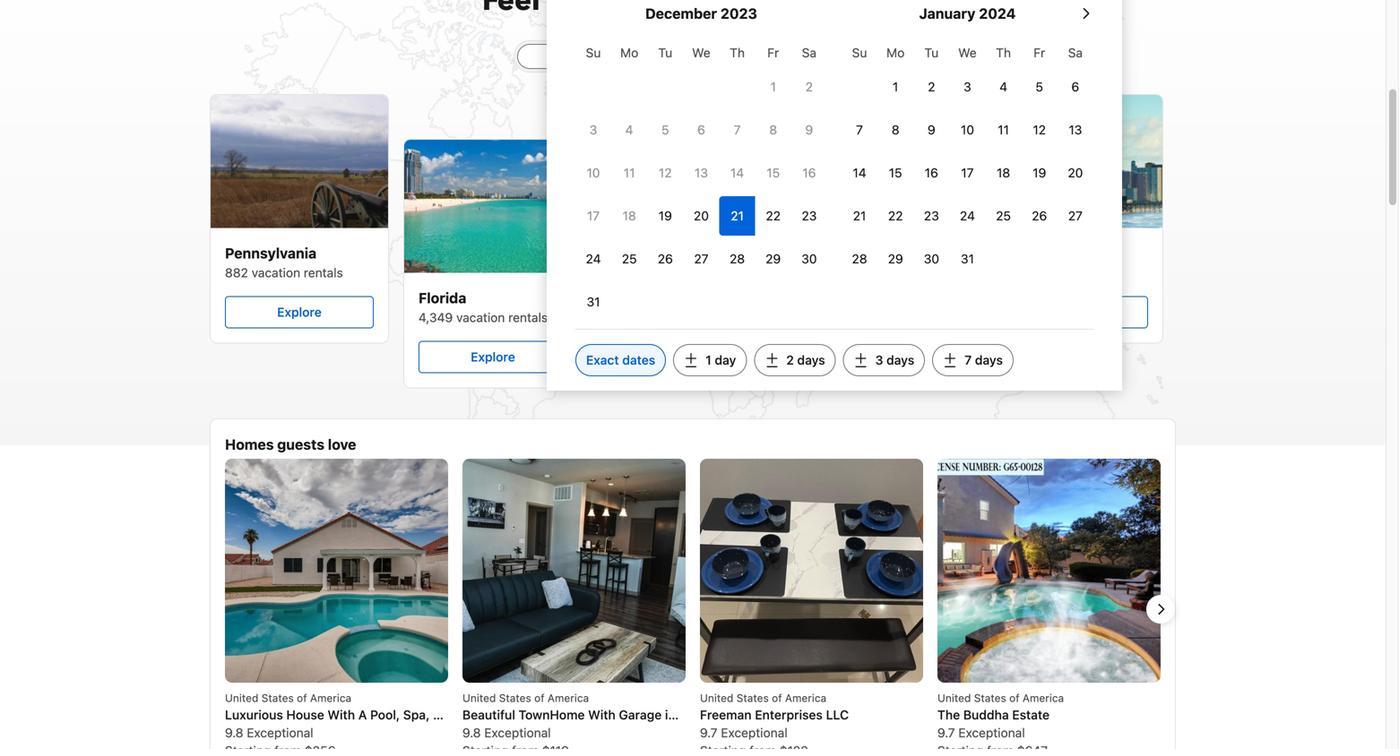 Task type: describe. For each thing, give the bounding box(es) containing it.
13 January 2024 checkbox
[[1058, 110, 1094, 150]]

19 December 2023 checkbox
[[647, 196, 683, 236]]

28 December 2023 checkbox
[[719, 239, 755, 279]]

freeman
[[700, 708, 752, 723]]

13 December 2023 checkbox
[[683, 153, 719, 193]]

15 for 15 option
[[889, 165, 902, 180]]

26 December 2023 checkbox
[[647, 239, 683, 279]]

vacation for florida
[[456, 310, 505, 325]]

30 for 30 'option'
[[802, 251, 817, 266]]

grid for january
[[842, 35, 1094, 279]]

10 for 10 option
[[961, 122, 974, 137]]

24 January 2024 checkbox
[[950, 196, 986, 236]]

estate
[[1012, 708, 1050, 723]]

2 December 2023 checkbox
[[791, 67, 827, 107]]

january 2024
[[919, 5, 1016, 22]]

homes
[[225, 436, 274, 453]]

2 vertical spatial 3
[[875, 353, 883, 368]]

buddha
[[964, 708, 1009, 723]]

10 January 2024 checkbox
[[950, 110, 986, 150]]

9 December 2023 checkbox
[[791, 110, 827, 150]]

dates
[[622, 353, 655, 368]]

united states of america freeman enterprises llc
[[700, 692, 849, 723]]

of for buddha
[[1009, 692, 1020, 705]]

3 for 3 checkbox
[[590, 122, 597, 137]]

26 for 26 option
[[658, 251, 673, 266]]

12 for 12 january 2024 checkbox
[[1033, 122, 1046, 137]]

united for luxurious
[[225, 692, 258, 705]]

mo for december
[[620, 45, 639, 60]]

16 January 2024 checkbox
[[914, 153, 950, 193]]

states for enterprises
[[737, 692, 769, 705]]

13 for the 13 december 2023 checkbox
[[695, 165, 708, 180]]

las
[[679, 708, 700, 723]]

6 December 2023 checkbox
[[683, 110, 719, 150]]

9 for 9 checkbox
[[805, 122, 813, 137]]

with for a
[[328, 708, 355, 723]]

states for house
[[261, 692, 294, 705]]

america for buddha
[[1023, 692, 1064, 705]]

12 December 2023 checkbox
[[647, 153, 683, 193]]

11 for 11 december 2023 "option"
[[624, 165, 635, 180]]

14 for 14 january 2024 option
[[853, 165, 867, 180]]

2 horizontal spatial explore
[[858, 350, 903, 364]]

7 days
[[965, 353, 1003, 368]]

florida
[[419, 290, 467, 307]]

29 for 29 option
[[766, 251, 781, 266]]

rentals for pennsylvania
[[304, 265, 343, 280]]

days for 3 days
[[887, 353, 915, 368]]

enterprises
[[755, 708, 823, 723]]

america for enterprises
[[785, 692, 827, 705]]

2024
[[979, 5, 1016, 22]]

6 inside united states of america luxurious house with a pool, spa, and patio, sleeps 6 comfortably
[[539, 708, 547, 723]]

comfortably
[[550, 708, 624, 723]]

1 December 2023 checkbox
[[755, 67, 791, 107]]

26 January 2024 checkbox
[[1022, 196, 1058, 236]]

31 December 2023 checkbox
[[575, 282, 611, 322]]

11 January 2024 checkbox
[[986, 110, 1022, 150]]

882
[[225, 265, 248, 280]]

6 for 6 checkbox
[[1072, 79, 1080, 94]]

2 for december 2023
[[806, 79, 813, 94]]

luxurious
[[225, 708, 283, 723]]

15 January 2024 checkbox
[[878, 153, 914, 193]]

diego
[[642, 245, 682, 262]]

15 December 2023 checkbox
[[755, 153, 791, 193]]

in
[[665, 708, 676, 723]]

6 January 2024 checkbox
[[1058, 67, 1094, 107]]

5 for 5 december 2023 checkbox
[[662, 122, 669, 137]]

24 for 24 checkbox
[[960, 208, 975, 223]]

4 for the 4 december 2023 option
[[625, 122, 633, 137]]

23 for 23 checkbox
[[802, 208, 817, 223]]

11 for 11 january 2024 option
[[998, 122, 1009, 137]]

day
[[715, 353, 736, 368]]

14 January 2024 checkbox
[[842, 153, 878, 193]]

america for house
[[310, 692, 352, 705]]

sa for 2024
[[1068, 45, 1083, 60]]

31 January 2024 checkbox
[[950, 239, 986, 279]]

31 for 31 option
[[961, 251, 974, 266]]

united for beautiful
[[463, 692, 496, 705]]

20 January 2024 checkbox
[[1058, 153, 1094, 193]]

12 January 2024 checkbox
[[1022, 110, 1058, 150]]

19 for 19 december 2023 option
[[659, 208, 672, 223]]

exact
[[586, 353, 619, 368]]

san diego
[[612, 245, 682, 262]]

3 January 2024 checkbox
[[950, 67, 986, 107]]

su for january
[[852, 45, 867, 60]]

19 January 2024 checkbox
[[1022, 153, 1058, 193]]

21 cell
[[719, 193, 755, 236]]

america for townhome
[[548, 692, 589, 705]]

13 for 13 january 2024 checkbox at the top right of page
[[1069, 122, 1082, 137]]

days for 2 days
[[797, 353, 825, 368]]

love
[[328, 436, 356, 453]]

24 December 2023 checkbox
[[575, 239, 611, 279]]

2 horizontal spatial explore link
[[806, 341, 955, 373]]

27 January 2024 checkbox
[[1058, 196, 1094, 236]]

guests
[[277, 436, 325, 453]]

days for 7 days
[[975, 353, 1003, 368]]

0 horizontal spatial 1
[[706, 353, 712, 368]]

2 for january 2024
[[928, 79, 935, 94]]

28 for 28 january 2024 option at right
[[852, 251, 867, 266]]

9 January 2024 checkbox
[[914, 110, 950, 150]]

25 January 2024 checkbox
[[986, 196, 1022, 236]]

29 December 2023 checkbox
[[755, 239, 791, 279]]

and
[[433, 708, 455, 723]]

20 for 20 december 2023 option
[[694, 208, 709, 223]]

sa for 2023
[[802, 45, 817, 60]]

16 for 16 december 2023 checkbox
[[803, 165, 816, 180]]

vegas
[[703, 708, 739, 723]]

16 December 2023 checkbox
[[791, 153, 827, 193]]

tu for january
[[925, 45, 939, 60]]

5 January 2024 checkbox
[[1022, 67, 1058, 107]]

explore link for pennsylvania
[[225, 296, 374, 329]]



Task type: vqa. For each thing, say whether or not it's contained in the screenshot.


Task type: locate. For each thing, give the bounding box(es) containing it.
of up house
[[297, 692, 307, 705]]

12 inside option
[[659, 165, 672, 180]]

15 right 14 "option" on the top
[[767, 165, 780, 180]]

8 right 7 "option"
[[769, 122, 777, 137]]

1 horizontal spatial 23
[[924, 208, 939, 223]]

1 horizontal spatial 20
[[1068, 165, 1083, 180]]

7 for 7 "option"
[[734, 122, 741, 137]]

mo up 1 option
[[887, 45, 905, 60]]

30 inside 30 'option'
[[802, 251, 817, 266]]

2 30 from the left
[[924, 251, 939, 266]]

th down 2023
[[730, 45, 745, 60]]

23 January 2024 checkbox
[[914, 196, 950, 236]]

0 horizontal spatial 9.8 exceptional
[[225, 726, 313, 740]]

14 inside option
[[853, 165, 867, 180]]

11 left 12 january 2024 checkbox
[[998, 122, 1009, 137]]

7 January 2024 checkbox
[[842, 110, 878, 150]]

of inside united states of america freeman enterprises llc
[[772, 692, 782, 705]]

1 vertical spatial 12
[[659, 165, 672, 180]]

11 left 12 december 2023 option
[[624, 165, 635, 180]]

0 horizontal spatial 9.7 exceptional
[[700, 726, 788, 740]]

5 right the 4 january 2024 option
[[1036, 79, 1043, 94]]

america inside united states of america beautiful townhome with garage in las vegas
[[548, 692, 589, 705]]

1 left 2 december 2023 "checkbox"
[[771, 79, 776, 94]]

30
[[802, 251, 817, 266], [924, 251, 939, 266]]

10 inside checkbox
[[587, 165, 600, 180]]

8 inside checkbox
[[769, 122, 777, 137]]

united up patio, at the bottom left of page
[[463, 692, 496, 705]]

0 horizontal spatial 24
[[586, 251, 601, 266]]

8 for 8 january 2024 checkbox
[[892, 122, 900, 137]]

united up vegas
[[700, 692, 734, 705]]

20 right 19 option
[[1068, 165, 1083, 180]]

fr
[[768, 45, 779, 60], [1034, 45, 1045, 60]]

2 January 2024 checkbox
[[914, 67, 950, 107]]

th for 2024
[[996, 45, 1011, 60]]

tu for december
[[658, 45, 672, 60]]

2 tu from the left
[[925, 45, 939, 60]]

1 america from the left
[[310, 692, 352, 705]]

29 left 30 option
[[888, 251, 903, 266]]

0 horizontal spatial 27
[[694, 251, 709, 266]]

1 horizontal spatial 15
[[889, 165, 902, 180]]

4 December 2023 checkbox
[[611, 110, 647, 150]]

11 inside "option"
[[624, 165, 635, 180]]

15 inside option
[[889, 165, 902, 180]]

united for the
[[938, 692, 971, 705]]

1 15 from the left
[[767, 165, 780, 180]]

vacation inside pennsylvania 882 vacation rentals
[[252, 265, 300, 280]]

8 January 2024 checkbox
[[878, 110, 914, 150]]

15 inside "option"
[[767, 165, 780, 180]]

8 for 8 checkbox
[[769, 122, 777, 137]]

20 December 2023 checkbox
[[683, 196, 719, 236]]

30 left 31 option
[[924, 251, 939, 266]]

9.8 exceptional for beautiful
[[463, 726, 551, 740]]

2 th from the left
[[996, 45, 1011, 60]]

4 states from the left
[[974, 692, 1006, 705]]

1 vertical spatial 20
[[694, 208, 709, 223]]

7 left 8 january 2024 checkbox
[[856, 122, 863, 137]]

20 for 20 option at the top of page
[[1068, 165, 1083, 180]]

22
[[766, 208, 781, 223], [888, 208, 903, 223]]

9 inside option
[[928, 122, 936, 137]]

a
[[358, 708, 367, 723]]

3 america from the left
[[785, 692, 827, 705]]

25 for 25 january 2024 checkbox
[[996, 208, 1011, 223]]

12 for 12 december 2023 option
[[659, 165, 672, 180]]

december
[[645, 5, 717, 22]]

7 inside "option"
[[734, 122, 741, 137]]

2023
[[721, 5, 757, 22]]

24 for 24 december 2023 option
[[586, 251, 601, 266]]

2 with from the left
[[588, 708, 616, 723]]

with for garage
[[588, 708, 616, 723]]

1 horizontal spatial sa
[[1068, 45, 1083, 60]]

we up 3 january 2024 option
[[958, 45, 977, 60]]

1 sa from the left
[[802, 45, 817, 60]]

9.7 exceptional
[[700, 726, 788, 740], [938, 726, 1025, 740]]

14
[[731, 165, 744, 180], [853, 165, 867, 180]]

america up townhome
[[548, 692, 589, 705]]

22 inside option
[[888, 208, 903, 223]]

27 right 26 january 2024 option
[[1068, 208, 1083, 223]]

19 right 18 january 2024 option
[[1033, 165, 1046, 180]]

4
[[1000, 79, 1008, 94], [625, 122, 633, 137]]

5 inside checkbox
[[662, 122, 669, 137]]

2 23 from the left
[[924, 208, 939, 223]]

1 horizontal spatial fr
[[1034, 45, 1045, 60]]

5 for the 5 option
[[1036, 79, 1043, 94]]

1 8 from the left
[[769, 122, 777, 137]]

1 9 from the left
[[805, 122, 813, 137]]

1 left day
[[706, 353, 712, 368]]

2 9 from the left
[[928, 122, 936, 137]]

9.7 exceptional down the buddha
[[938, 726, 1025, 740]]

3 days
[[875, 353, 915, 368]]

we
[[692, 45, 711, 60], [958, 45, 977, 60]]

12
[[1033, 122, 1046, 137], [659, 165, 672, 180]]

3 inside checkbox
[[590, 122, 597, 137]]

9.8 exceptional down sleeps
[[463, 726, 551, 740]]

0 horizontal spatial fr
[[768, 45, 779, 60]]

1 January 2024 checkbox
[[878, 67, 914, 107]]

explore link
[[225, 296, 374, 329], [419, 341, 567, 373], [806, 341, 955, 373]]

4,349
[[419, 310, 453, 325]]

1 horizontal spatial 2
[[806, 79, 813, 94]]

states for townhome
[[499, 692, 531, 705]]

of up estate
[[1009, 692, 1020, 705]]

0 vertical spatial vacation
[[252, 265, 300, 280]]

1 horizontal spatial rentals
[[508, 310, 548, 325]]

1 29 from the left
[[766, 251, 781, 266]]

1 horizontal spatial 24
[[960, 208, 975, 223]]

with left garage
[[588, 708, 616, 723]]

14 for 14 "option" on the top
[[731, 165, 744, 180]]

rentals inside pennsylvania 882 vacation rentals
[[304, 265, 343, 280]]

united
[[225, 692, 258, 705], [463, 692, 496, 705], [700, 692, 734, 705], [938, 692, 971, 705]]

15
[[767, 165, 780, 180], [889, 165, 902, 180]]

9.7 exceptional for enterprises
[[700, 726, 788, 740]]

states inside united states of america the buddha estate
[[974, 692, 1006, 705]]

22 January 2024 checkbox
[[878, 196, 914, 236]]

0 horizontal spatial 22
[[766, 208, 781, 223]]

0 vertical spatial 25
[[996, 208, 1011, 223]]

fr up 1 december 2023 option
[[768, 45, 779, 60]]

of inside united states of america the buddha estate
[[1009, 692, 1020, 705]]

2 horizontal spatial 3
[[964, 79, 972, 94]]

8 December 2023 checkbox
[[755, 110, 791, 150]]

17
[[961, 165, 974, 180], [587, 208, 600, 223]]

4 for the 4 january 2024 option
[[1000, 79, 1008, 94]]

17 for 17 january 2024 checkbox at the top
[[961, 165, 974, 180]]

26 right 25 january 2024 checkbox
[[1032, 208, 1047, 223]]

0 horizontal spatial 7
[[734, 122, 741, 137]]

19 for 19 option
[[1033, 165, 1046, 180]]

united inside united states of america luxurious house with a pool, spa, and patio, sleeps 6 comfortably
[[225, 692, 258, 705]]

2 right day
[[786, 353, 794, 368]]

of inside united states of america beautiful townhome with garage in las vegas
[[534, 692, 545, 705]]

llc
[[826, 708, 849, 723]]

su up 7 checkbox
[[852, 45, 867, 60]]

11
[[998, 122, 1009, 137], [624, 165, 635, 180]]

1 horizontal spatial with
[[588, 708, 616, 723]]

0 horizontal spatial mo
[[620, 45, 639, 60]]

1 28 from the left
[[730, 251, 745, 266]]

9.8 exceptional down the luxurious at the left of page
[[225, 726, 313, 740]]

0 vertical spatial 19
[[1033, 165, 1046, 180]]

2 we from the left
[[958, 45, 977, 60]]

28 inside option
[[730, 251, 745, 266]]

21 left 22 january 2024 option
[[853, 208, 866, 223]]

31 for 31 december 2023 option
[[587, 294, 600, 309]]

united states of america beautiful townhome with garage in las vegas
[[463, 692, 739, 723]]

1 21 from the left
[[731, 208, 744, 223]]

1 of from the left
[[297, 692, 307, 705]]

vacation for pennsylvania
[[252, 265, 300, 280]]

1 mo from the left
[[620, 45, 639, 60]]

0 horizontal spatial 23
[[802, 208, 817, 223]]

december 2023
[[645, 5, 757, 22]]

1 9.7 exceptional from the left
[[700, 726, 788, 740]]

4 left 5 december 2023 checkbox
[[625, 122, 633, 137]]

1 horizontal spatial grid
[[842, 35, 1094, 279]]

homes guests love
[[225, 436, 356, 453]]

10 December 2023 checkbox
[[575, 153, 611, 193]]

17 January 2024 checkbox
[[950, 153, 986, 193]]

states up the buddha
[[974, 692, 1006, 705]]

america up house
[[310, 692, 352, 705]]

21 for "21" checkbox
[[731, 208, 744, 223]]

garage
[[619, 708, 662, 723]]

united states of america the buddha estate
[[938, 692, 1064, 723]]

0 horizontal spatial 29
[[766, 251, 781, 266]]

7 for 7 checkbox
[[856, 122, 863, 137]]

fr up the 5 option
[[1034, 45, 1045, 60]]

2
[[806, 79, 813, 94], [928, 79, 935, 94], [786, 353, 794, 368]]

states inside united states of america luxurious house with a pool, spa, and patio, sleeps 6 comfortably
[[261, 692, 294, 705]]

6 for 6 december 2023 option
[[697, 122, 705, 137]]

27 inside checkbox
[[1068, 208, 1083, 223]]

18 left 19 december 2023 option
[[623, 208, 636, 223]]

america inside united states of america luxurious house with a pool, spa, and patio, sleeps 6 comfortably
[[310, 692, 352, 705]]

1 we from the left
[[692, 45, 711, 60]]

0 vertical spatial 6
[[1072, 79, 1080, 94]]

0 horizontal spatial we
[[692, 45, 711, 60]]

2 su from the left
[[852, 45, 867, 60]]

0 horizontal spatial 14
[[731, 165, 744, 180]]

with left "a"
[[328, 708, 355, 723]]

mo
[[620, 45, 639, 60], [887, 45, 905, 60]]

18 left 19 option
[[997, 165, 1010, 180]]

0 horizontal spatial with
[[328, 708, 355, 723]]

1 horizontal spatial th
[[996, 45, 1011, 60]]

14 December 2023 checkbox
[[719, 153, 755, 193]]

27
[[1068, 208, 1083, 223], [694, 251, 709, 266]]

sa up 2 december 2023 "checkbox"
[[802, 45, 817, 60]]

28 for 28 option on the right top
[[730, 251, 745, 266]]

0 horizontal spatial 25
[[622, 251, 637, 266]]

28 left 29 january 2024 checkbox
[[852, 251, 867, 266]]

21 right 20 december 2023 option
[[731, 208, 744, 223]]

2 grid from the left
[[842, 35, 1094, 279]]

0 horizontal spatial 26
[[658, 251, 673, 266]]

1 16 from the left
[[803, 165, 816, 180]]

america
[[310, 692, 352, 705], [548, 692, 589, 705], [785, 692, 827, 705], [1023, 692, 1064, 705]]

2 fr from the left
[[1034, 45, 1045, 60]]

states
[[261, 692, 294, 705], [499, 692, 531, 705], [737, 692, 769, 705], [974, 692, 1006, 705]]

27 December 2023 checkbox
[[683, 239, 719, 279]]

1 horizontal spatial 7
[[856, 122, 863, 137]]

12 right 11 december 2023 "option"
[[659, 165, 672, 180]]

1 horizontal spatial 21
[[853, 208, 866, 223]]

sa
[[802, 45, 817, 60], [1068, 45, 1083, 60]]

13 inside checkbox
[[1069, 122, 1082, 137]]

1 united from the left
[[225, 692, 258, 705]]

28
[[730, 251, 745, 266], [852, 251, 867, 266]]

2 22 from the left
[[888, 208, 903, 223]]

2 28 from the left
[[852, 251, 867, 266]]

0 horizontal spatial 10
[[587, 165, 600, 180]]

united for freeman
[[700, 692, 734, 705]]

31
[[961, 251, 974, 266], [587, 294, 600, 309]]

1 su from the left
[[586, 45, 601, 60]]

0 horizontal spatial 16
[[803, 165, 816, 180]]

2 inside option
[[928, 79, 935, 94]]

21 for '21 january 2024' checkbox
[[853, 208, 866, 223]]

0 horizontal spatial 28
[[730, 251, 745, 266]]

13 inside checkbox
[[695, 165, 708, 180]]

2 29 from the left
[[888, 251, 903, 266]]

1 horizontal spatial vacation
[[456, 310, 505, 325]]

1 horizontal spatial 10
[[961, 122, 974, 137]]

0 vertical spatial 24
[[960, 208, 975, 223]]

grid for december
[[575, 35, 827, 322]]

with
[[328, 708, 355, 723], [588, 708, 616, 723]]

27 right 26 option
[[694, 251, 709, 266]]

6
[[1072, 79, 1080, 94], [697, 122, 705, 137], [539, 708, 547, 723]]

0 horizontal spatial 8
[[769, 122, 777, 137]]

1 vertical spatial 27
[[694, 251, 709, 266]]

3 states from the left
[[737, 692, 769, 705]]

0 horizontal spatial 19
[[659, 208, 672, 223]]

1 day
[[706, 353, 736, 368]]

0 vertical spatial 27
[[1068, 208, 1083, 223]]

2 mo from the left
[[887, 45, 905, 60]]

united up the luxurious at the left of page
[[225, 692, 258, 705]]

22 December 2023 checkbox
[[755, 196, 791, 236]]

3 left the 4 december 2023 option
[[590, 122, 597, 137]]

states inside united states of america beautiful townhome with garage in las vegas
[[499, 692, 531, 705]]

explore right 2 days
[[858, 350, 903, 364]]

29 right 28 option on the right top
[[766, 251, 781, 266]]

of inside united states of america luxurious house with a pool, spa, and patio, sleeps 6 comfortably
[[297, 692, 307, 705]]

2 vertical spatial 6
[[539, 708, 547, 723]]

22 for 22 december 2023 checkbox
[[766, 208, 781, 223]]

states up sleeps
[[499, 692, 531, 705]]

27 for the 27 december 2023 option
[[694, 251, 709, 266]]

vacation inside florida 4,349 vacation rentals
[[456, 310, 505, 325]]

1 horizontal spatial su
[[852, 45, 867, 60]]

9.7 exceptional for buddha
[[938, 726, 1025, 740]]

0 horizontal spatial 2
[[786, 353, 794, 368]]

22 inside checkbox
[[766, 208, 781, 223]]

24
[[960, 208, 975, 223], [586, 251, 601, 266]]

0 horizontal spatial 5
[[662, 122, 669, 137]]

25 inside option
[[622, 251, 637, 266]]

5
[[1036, 79, 1043, 94], [662, 122, 669, 137]]

0 vertical spatial 3
[[964, 79, 972, 94]]

20 right 19 december 2023 option
[[694, 208, 709, 223]]

10
[[961, 122, 974, 137], [587, 165, 600, 180]]

states inside united states of america freeman enterprises llc
[[737, 692, 769, 705]]

20
[[1068, 165, 1083, 180], [694, 208, 709, 223]]

1 tu from the left
[[658, 45, 672, 60]]

23 December 2023 checkbox
[[791, 196, 827, 236]]

11 December 2023 checkbox
[[611, 153, 647, 193]]

2 right 1 december 2023 option
[[806, 79, 813, 94]]

we for december
[[692, 45, 711, 60]]

15 right 14 january 2024 option
[[889, 165, 902, 180]]

12 inside checkbox
[[1033, 122, 1046, 137]]

23 for 23 january 2024 option
[[924, 208, 939, 223]]

of for house
[[297, 692, 307, 705]]

14 right the 13 december 2023 checkbox
[[731, 165, 744, 180]]

1 horizontal spatial 5
[[1036, 79, 1043, 94]]

19 left 20 december 2023 option
[[659, 208, 672, 223]]

29 for 29 january 2024 checkbox
[[888, 251, 903, 266]]

13 right 12 january 2024 checkbox
[[1069, 122, 1082, 137]]

1 with from the left
[[328, 708, 355, 723]]

13
[[1069, 122, 1082, 137], [695, 165, 708, 180]]

25 inside checkbox
[[996, 208, 1011, 223]]

0 vertical spatial 17
[[961, 165, 974, 180]]

9 right 8 january 2024 checkbox
[[928, 122, 936, 137]]

vacation
[[252, 265, 300, 280], [456, 310, 505, 325]]

16 right 15 "option"
[[803, 165, 816, 180]]

rentals left 31 december 2023 option
[[508, 310, 548, 325]]

0 horizontal spatial vacation
[[252, 265, 300, 280]]

2 sa from the left
[[1068, 45, 1083, 60]]

11 inside option
[[998, 122, 1009, 137]]

region
[[211, 459, 1175, 749]]

26 left the 27 december 2023 option
[[658, 251, 673, 266]]

2 8 from the left
[[892, 122, 900, 137]]

2 16 from the left
[[925, 165, 938, 180]]

4 right 3 january 2024 option
[[1000, 79, 1008, 94]]

exact dates
[[586, 353, 655, 368]]

1 vertical spatial 19
[[659, 208, 672, 223]]

tu down december
[[658, 45, 672, 60]]

30 for 30 option
[[924, 251, 939, 266]]

rentals for florida
[[508, 310, 548, 325]]

2 days
[[786, 353, 825, 368]]

9
[[805, 122, 813, 137], [928, 122, 936, 137]]

pennsylvania
[[225, 245, 317, 262]]

2 horizontal spatial 1
[[893, 79, 899, 94]]

2 21 from the left
[[853, 208, 866, 223]]

2 inside "checkbox"
[[806, 79, 813, 94]]

3 for 3 january 2024 option
[[964, 79, 972, 94]]

21 inside cell
[[731, 208, 744, 223]]

1 horizontal spatial 13
[[1069, 122, 1082, 137]]

2 horizontal spatial days
[[975, 353, 1003, 368]]

29
[[766, 251, 781, 266], [888, 251, 903, 266]]

8 inside checkbox
[[892, 122, 900, 137]]

grid
[[575, 35, 827, 322], [842, 35, 1094, 279]]

1 vertical spatial 13
[[695, 165, 708, 180]]

explore down florida 4,349 vacation rentals
[[471, 350, 515, 364]]

12 right 11 january 2024 option
[[1033, 122, 1046, 137]]

rentals inside florida 4,349 vacation rentals
[[508, 310, 548, 325]]

spa,
[[403, 708, 430, 723]]

0 horizontal spatial tu
[[658, 45, 672, 60]]

28 left 29 option
[[730, 251, 745, 266]]

30 January 2024 checkbox
[[914, 239, 950, 279]]

8 right 7 checkbox
[[892, 122, 900, 137]]

3 right 2 january 2024 option
[[964, 79, 972, 94]]

1 horizontal spatial 30
[[924, 251, 939, 266]]

1 horizontal spatial 19
[[1033, 165, 1046, 180]]

24 left san
[[586, 251, 601, 266]]

0 horizontal spatial 4
[[625, 122, 633, 137]]

with inside united states of america beautiful townhome with garage in las vegas
[[588, 708, 616, 723]]

america inside united states of america the buddha estate
[[1023, 692, 1064, 705]]

1 horizontal spatial 3
[[875, 353, 883, 368]]

tu up 2 january 2024 option
[[925, 45, 939, 60]]

24 inside checkbox
[[960, 208, 975, 223]]

30 December 2023 checkbox
[[791, 239, 827, 279]]

17 left 18 december 2023 option
[[587, 208, 600, 223]]

house
[[286, 708, 324, 723]]

1 horizontal spatial 11
[[998, 122, 1009, 137]]

23 inside checkbox
[[802, 208, 817, 223]]

patio,
[[458, 708, 492, 723]]

0 vertical spatial 10
[[961, 122, 974, 137]]

5 right the 4 december 2023 option
[[662, 122, 669, 137]]

1 horizontal spatial 31
[[961, 251, 974, 266]]

of
[[297, 692, 307, 705], [534, 692, 545, 705], [772, 692, 782, 705], [1009, 692, 1020, 705]]

1 vertical spatial 10
[[587, 165, 600, 180]]

sleeps
[[495, 708, 535, 723]]

17 for the 17 december 2023 checkbox
[[587, 208, 600, 223]]

0 vertical spatial 18
[[997, 165, 1010, 180]]

united up the
[[938, 692, 971, 705]]

1 vertical spatial rentals
[[508, 310, 548, 325]]

su up 3 checkbox
[[586, 45, 601, 60]]

4 of from the left
[[1009, 692, 1020, 705]]

16
[[803, 165, 816, 180], [925, 165, 938, 180]]

0 horizontal spatial 30
[[802, 251, 817, 266]]

explore for pennsylvania
[[277, 305, 322, 320]]

18 December 2023 checkbox
[[611, 196, 647, 236]]

22 right "21" checkbox
[[766, 208, 781, 223]]

22 right '21 january 2024' checkbox
[[888, 208, 903, 223]]

6 inside checkbox
[[1072, 79, 1080, 94]]

10 inside option
[[961, 122, 974, 137]]

explore down pennsylvania 882 vacation rentals
[[277, 305, 322, 320]]

31 down 24 december 2023 option
[[587, 294, 600, 309]]

2 united from the left
[[463, 692, 496, 705]]

1 14 from the left
[[731, 165, 744, 180]]

0 horizontal spatial days
[[797, 353, 825, 368]]

27 for 27 checkbox
[[1068, 208, 1083, 223]]

17 right 16 checkbox
[[961, 165, 974, 180]]

1 days from the left
[[797, 353, 825, 368]]

7 right 3 days in the top right of the page
[[965, 353, 972, 368]]

28 January 2024 checkbox
[[842, 239, 878, 279]]

1 vertical spatial 24
[[586, 251, 601, 266]]

mo for january
[[887, 45, 905, 60]]

21 December 2023 checkbox
[[719, 196, 755, 236]]

january
[[919, 5, 976, 22]]

2 of from the left
[[534, 692, 545, 705]]

17 December 2023 checkbox
[[575, 196, 611, 236]]

1 vertical spatial vacation
[[456, 310, 505, 325]]

rentals
[[304, 265, 343, 280], [508, 310, 548, 325]]

14 inside "option"
[[731, 165, 744, 180]]

we for january
[[958, 45, 977, 60]]

6 right sleeps
[[539, 708, 547, 723]]

1 horizontal spatial 8
[[892, 122, 900, 137]]

0 horizontal spatial 9
[[805, 122, 813, 137]]

we down december 2023
[[692, 45, 711, 60]]

7
[[734, 122, 741, 137], [856, 122, 863, 137], [965, 353, 972, 368]]

2 horizontal spatial 7
[[965, 353, 972, 368]]

1 horizontal spatial 9
[[928, 122, 936, 137]]

1 vertical spatial 4
[[625, 122, 633, 137]]

31 right 30 option
[[961, 251, 974, 266]]

1 fr from the left
[[768, 45, 779, 60]]

14 left 15 option
[[853, 165, 867, 180]]

25 right 24 checkbox
[[996, 208, 1011, 223]]

23 right 22 december 2023 checkbox
[[802, 208, 817, 223]]

1 grid from the left
[[575, 35, 827, 322]]

3 united from the left
[[700, 692, 734, 705]]

1 9.8 exceptional from the left
[[225, 726, 313, 740]]

18
[[997, 165, 1010, 180], [623, 208, 636, 223]]

21 January 2024 checkbox
[[842, 196, 878, 236]]

4 america from the left
[[1023, 692, 1064, 705]]

24 inside option
[[586, 251, 601, 266]]

america up estate
[[1023, 692, 1064, 705]]

23 right 22 january 2024 option
[[924, 208, 939, 223]]

explore link for florida
[[419, 341, 567, 373]]

tu
[[658, 45, 672, 60], [925, 45, 939, 60]]

florida 4,349 vacation rentals
[[419, 290, 548, 325]]

pennsylvania 882 vacation rentals
[[225, 245, 343, 280]]

vacation down florida at left top
[[456, 310, 505, 325]]

th up the 4 january 2024 option
[[996, 45, 1011, 60]]

1 vertical spatial 31
[[587, 294, 600, 309]]

su
[[586, 45, 601, 60], [852, 45, 867, 60]]

2 states from the left
[[499, 692, 531, 705]]

1 horizontal spatial 26
[[1032, 208, 1047, 223]]

1 23 from the left
[[802, 208, 817, 223]]

10 left 11 january 2024 option
[[961, 122, 974, 137]]

1 vertical spatial 3
[[590, 122, 597, 137]]

0 horizontal spatial 13
[[695, 165, 708, 180]]

1 horizontal spatial 9.7 exceptional
[[938, 726, 1025, 740]]

25
[[996, 208, 1011, 223], [622, 251, 637, 266]]

pool,
[[370, 708, 400, 723]]

19
[[1033, 165, 1046, 180], [659, 208, 672, 223]]

29 January 2024 checkbox
[[878, 239, 914, 279]]

9 for 9 option
[[928, 122, 936, 137]]

3 days from the left
[[975, 353, 1003, 368]]

1 left 2 january 2024 option
[[893, 79, 899, 94]]

1 22 from the left
[[766, 208, 781, 223]]

of up enterprises
[[772, 692, 782, 705]]

su for december
[[586, 45, 601, 60]]

9.8 exceptional
[[225, 726, 313, 740], [463, 726, 551, 740]]

th for 2023
[[730, 45, 745, 60]]

beautiful
[[463, 708, 515, 723]]

0 horizontal spatial 12
[[659, 165, 672, 180]]

2 days from the left
[[887, 353, 915, 368]]

28 inside option
[[852, 251, 867, 266]]

4 January 2024 checkbox
[[986, 67, 1022, 107]]

21
[[731, 208, 744, 223], [853, 208, 866, 223]]

1 for december 2023
[[771, 79, 776, 94]]

united inside united states of america freeman enterprises llc
[[700, 692, 734, 705]]

0 horizontal spatial su
[[586, 45, 601, 60]]

6 right the 5 option
[[1072, 79, 1080, 94]]

0 horizontal spatial 20
[[694, 208, 709, 223]]

18 January 2024 checkbox
[[986, 153, 1022, 193]]

23 inside option
[[924, 208, 939, 223]]

22 for 22 january 2024 option
[[888, 208, 903, 223]]

1 th from the left
[[730, 45, 745, 60]]

15 for 15 "option"
[[767, 165, 780, 180]]

region containing luxurious house with a pool, spa, and patio, sleeps 6 comfortably
[[211, 459, 1175, 749]]

days
[[797, 353, 825, 368], [887, 353, 915, 368], [975, 353, 1003, 368]]

25 left diego
[[622, 251, 637, 266]]

vacation down pennsylvania
[[252, 265, 300, 280]]

3 of from the left
[[772, 692, 782, 705]]

29 inside option
[[766, 251, 781, 266]]

townhome
[[519, 708, 585, 723]]

1 horizontal spatial explore
[[471, 350, 515, 364]]

1 horizontal spatial 14
[[853, 165, 867, 180]]

26 for 26 january 2024 option
[[1032, 208, 1047, 223]]

3 right 2 days
[[875, 353, 883, 368]]

9.8 exceptional for luxurious
[[225, 726, 313, 740]]

mo up the 4 december 2023 option
[[620, 45, 639, 60]]

18 for 18 december 2023 option
[[623, 208, 636, 223]]

0 vertical spatial 5
[[1036, 79, 1043, 94]]

2 9.7 exceptional from the left
[[938, 726, 1025, 740]]

1 horizontal spatial 6
[[697, 122, 705, 137]]

1 horizontal spatial 9.8 exceptional
[[463, 726, 551, 740]]

16 right 15 option
[[925, 165, 938, 180]]

states up freeman
[[737, 692, 769, 705]]

1 30 from the left
[[802, 251, 817, 266]]

8
[[769, 122, 777, 137], [892, 122, 900, 137]]

1 states from the left
[[261, 692, 294, 705]]

1 horizontal spatial 17
[[961, 165, 974, 180]]

the
[[938, 708, 960, 723]]

1 for january 2024
[[893, 79, 899, 94]]

san
[[612, 245, 638, 262]]

10 for the 10 checkbox
[[587, 165, 600, 180]]

18 for 18 january 2024 option
[[997, 165, 1010, 180]]

0 horizontal spatial 6
[[539, 708, 547, 723]]

25 for the 25 option
[[622, 251, 637, 266]]

3 December 2023 checkbox
[[575, 110, 611, 150]]

0 horizontal spatial 18
[[623, 208, 636, 223]]

2 horizontal spatial 6
[[1072, 79, 1080, 94]]

27 inside option
[[694, 251, 709, 266]]

united inside united states of america the buddha estate
[[938, 692, 971, 705]]

4 united from the left
[[938, 692, 971, 705]]

2 america from the left
[[548, 692, 589, 705]]

7 December 2023 checkbox
[[719, 110, 755, 150]]

2 14 from the left
[[853, 165, 867, 180]]

3
[[964, 79, 972, 94], [590, 122, 597, 137], [875, 353, 883, 368]]

1 horizontal spatial 27
[[1068, 208, 1083, 223]]

with inside united states of america luxurious house with a pool, spa, and patio, sleeps 6 comfortably
[[328, 708, 355, 723]]

2 9.8 exceptional from the left
[[463, 726, 551, 740]]

30 inside 30 option
[[924, 251, 939, 266]]

fr for 2023
[[768, 45, 779, 60]]

explore for florida
[[471, 350, 515, 364]]

of for enterprises
[[772, 692, 782, 705]]

1 horizontal spatial 4
[[1000, 79, 1008, 94]]

9 inside checkbox
[[805, 122, 813, 137]]

29 inside checkbox
[[888, 251, 903, 266]]

26
[[1032, 208, 1047, 223], [658, 251, 673, 266]]

united inside united states of america beautiful townhome with garage in las vegas
[[463, 692, 496, 705]]

5 December 2023 checkbox
[[647, 110, 683, 150]]

sa up 6 checkbox
[[1068, 45, 1083, 60]]

states for buddha
[[974, 692, 1006, 705]]

30 right 29 option
[[802, 251, 817, 266]]

0 horizontal spatial 15
[[767, 165, 780, 180]]

25 December 2023 checkbox
[[611, 239, 647, 279]]

2 15 from the left
[[889, 165, 902, 180]]

5 inside option
[[1036, 79, 1043, 94]]

23
[[802, 208, 817, 223], [924, 208, 939, 223]]

america inside united states of america freeman enterprises llc
[[785, 692, 827, 705]]

th
[[730, 45, 745, 60], [996, 45, 1011, 60]]

1
[[771, 79, 776, 94], [893, 79, 899, 94], [706, 353, 712, 368]]

2 right 1 option
[[928, 79, 935, 94]]

6 inside option
[[697, 122, 705, 137]]

america up enterprises
[[785, 692, 827, 705]]

7 inside checkbox
[[856, 122, 863, 137]]

united states of america luxurious house with a pool, spa, and patio, sleeps 6 comfortably
[[225, 692, 624, 723]]

0 vertical spatial 4
[[1000, 79, 1008, 94]]

1 horizontal spatial days
[[887, 353, 915, 368]]

3 inside option
[[964, 79, 972, 94]]



